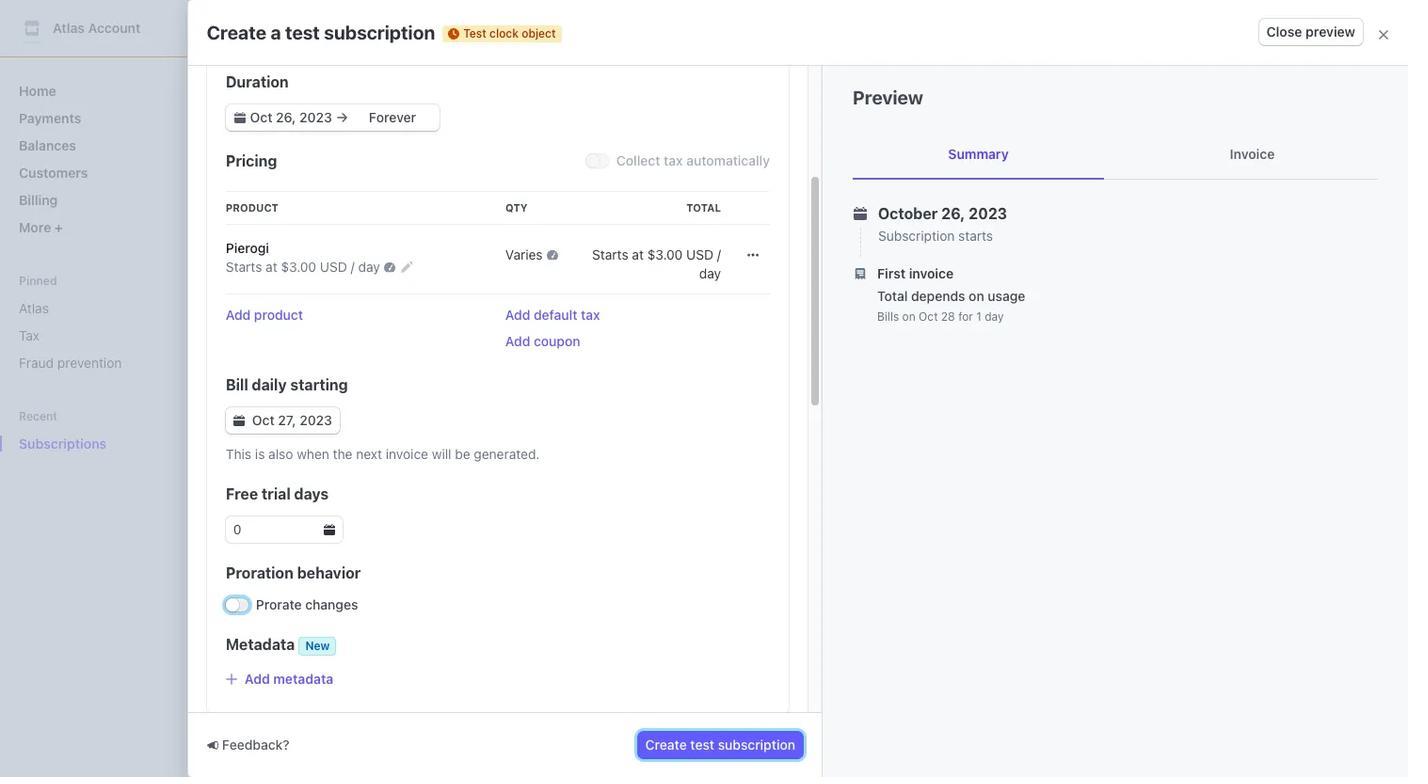 Task type: vqa. For each thing, say whether or not it's contained in the screenshot.
Review link
no



Task type: locate. For each thing, give the bounding box(es) containing it.
1 horizontal spatial test
[[463, 26, 487, 40]]

0 vertical spatial 26,
[[941, 205, 965, 222]]

pricing
[[226, 152, 277, 169]]

26, inside october 26, 2023 subscription starts
[[941, 205, 965, 222]]

usd down oct 18, 2023 'button' in the top of the page
[[320, 259, 347, 275]]

1 vertical spatial time
[[422, 393, 449, 409]]

the
[[399, 393, 419, 409], [333, 446, 353, 462]]

1 horizontal spatial starts
[[592, 247, 628, 263]]

18,
[[270, 212, 288, 228]]

1 horizontal spatial on
[[902, 310, 916, 324]]

atlas down pinned
[[19, 300, 49, 316]]

tax
[[19, 328, 40, 344]]

0 horizontal spatial total
[[686, 201, 721, 214]]

total inside first invoice total depends on usage bills on oct 28 for 1 day
[[877, 288, 908, 304]]

atlas link
[[11, 293, 192, 324]]

add up the add coupon
[[505, 307, 530, 323]]

invoice inside first invoice total depends on usage bills on oct 28 for 1 day
[[909, 265, 954, 281]]

oct inside button
[[252, 412, 275, 428]]

0 vertical spatial oct
[[245, 212, 267, 228]]

1 vertical spatial 26,
[[479, 298, 503, 315]]

total down collect tax automatically
[[686, 201, 721, 214]]

product
[[226, 201, 278, 214]]

tax right collect in the left top of the page
[[664, 152, 683, 169]]

0 vertical spatial atlas
[[53, 20, 85, 36]]

payments link
[[11, 103, 192, 134]]

pinned element
[[11, 293, 192, 378]]

26, up starts
[[941, 205, 965, 222]]

the right to
[[399, 393, 419, 409]]

tax link
[[11, 320, 192, 351]]

atlas left account
[[53, 20, 85, 36]]

test data
[[677, 58, 731, 70]]

2023 up starts
[[969, 205, 1007, 222]]

Search search field
[[233, 11, 764, 46]]

tax left am
[[581, 307, 600, 323]]

on up 1
[[969, 288, 984, 304]]

0 horizontal spatial is
[[255, 446, 265, 462]]

depends
[[911, 288, 965, 304]]

oct left 18,
[[245, 212, 267, 228]]

usd left svg icon
[[686, 247, 714, 263]]

$3.00 up the
[[281, 259, 316, 275]]

1 vertical spatial subscription
[[718, 737, 795, 753]]

2023 up customer
[[300, 412, 332, 428]]

trial
[[317, 127, 365, 158], [262, 486, 291, 503]]

tab list containing summary
[[853, 130, 1378, 180]]

2 vertical spatial on
[[902, 310, 916, 324]]

starts at $3.00 usd / day up the utc
[[592, 247, 721, 281]]

0 horizontal spatial on
[[297, 189, 312, 205]]

1 vertical spatial oct
[[919, 310, 938, 324]]

usage
[[988, 288, 1025, 304]]

1 vertical spatial svg image
[[233, 415, 245, 427]]

test left object
[[463, 26, 487, 40]]

add left coupon in the left of the page
[[505, 333, 530, 349]]

$3.00
[[647, 247, 683, 263], [281, 259, 316, 275]]

0 vertical spatial total
[[686, 201, 721, 214]]

0 vertical spatial trial
[[317, 127, 365, 158]]

collect tax automatically
[[616, 152, 770, 169]]

invoice up depends
[[909, 265, 954, 281]]

0 vertical spatial clock
[[490, 26, 519, 40]]

at
[[632, 247, 644, 263], [266, 259, 277, 275], [548, 298, 563, 315]]

0 horizontal spatial tax
[[581, 307, 600, 323]]

starts at $3.00 usd / day up the
[[226, 259, 380, 275]]

1 horizontal spatial trial
[[317, 127, 365, 158]]

0 horizontal spatial clock
[[321, 298, 360, 315]]

0 horizontal spatial atlas
[[19, 300, 49, 316]]

1 vertical spatial clock
[[321, 298, 360, 315]]

0 vertical spatial subscription
[[324, 21, 435, 43]]

clock objects these objects are tied to the time and existence of this clock.
[[245, 367, 618, 409]]

1 horizontal spatial days
[[381, 212, 409, 228]]

free
[[226, 486, 258, 503]]

0 horizontal spatial october
[[416, 298, 475, 315]]

the
[[290, 298, 318, 315]]

is left also
[[255, 446, 265, 462]]

atlas inside 'pinned' element
[[19, 300, 49, 316]]

0 vertical spatial test
[[463, 26, 487, 40]]

the left next
[[333, 446, 353, 462]]

svg image
[[234, 112, 246, 123], [233, 415, 245, 427]]

atlas for atlas
[[19, 300, 49, 316]]

days
[[381, 212, 409, 228], [294, 486, 329, 503]]

usd
[[686, 247, 714, 263], [320, 259, 347, 275]]

create inside 'button'
[[645, 737, 687, 753]]

close preview
[[1267, 24, 1356, 40]]

add
[[226, 307, 251, 323], [505, 307, 530, 323], [505, 333, 530, 349], [245, 671, 270, 687]]

1 vertical spatial objects
[[286, 393, 330, 409]]

0 vertical spatial october
[[878, 205, 938, 222]]

1 vertical spatial days
[[294, 486, 329, 503]]

subscription inside 'button'
[[718, 737, 795, 753]]

trial up the expires
[[317, 127, 365, 158]]

oct inside "created on oct 18, 2023"
[[245, 212, 267, 228]]

objects up are
[[299, 367, 365, 389]]

0 horizontal spatial time
[[364, 298, 396, 315]]

trial right the free
[[262, 486, 291, 503]]

clock for object
[[490, 26, 519, 40]]

1 vertical spatial atlas
[[19, 300, 49, 316]]

fraud
[[19, 355, 54, 371]]

october up clock objects these objects are tied to the time and existence of this clock.
[[416, 298, 475, 315]]

new
[[305, 639, 330, 653]]

0 vertical spatial days
[[381, 212, 409, 228]]

1 vertical spatial invoice
[[386, 446, 428, 462]]

create test subscription
[[645, 737, 795, 753]]

28
[[941, 310, 955, 324]]

prorate changes
[[256, 597, 358, 613]]

test down duration
[[245, 99, 272, 115]]

test clocks
[[245, 99, 316, 115]]

day
[[266, 127, 311, 158], [358, 259, 380, 275], [699, 265, 721, 281], [985, 310, 1004, 324]]

0 vertical spatial is
[[400, 298, 412, 315]]

tied
[[357, 393, 380, 409]]

$3.00 up the utc
[[647, 247, 683, 263]]

1 horizontal spatial 26,
[[941, 205, 965, 222]]

26, left the add default tax
[[479, 298, 503, 315]]

duration
[[226, 73, 289, 90]]

1 horizontal spatial clock
[[490, 26, 519, 40]]

summary
[[948, 146, 1009, 162]]

qty
[[505, 201, 528, 214]]

starts
[[592, 247, 628, 263], [226, 259, 262, 275]]

0 vertical spatial test
[[285, 21, 320, 43]]

clock left object
[[490, 26, 519, 40]]

1 horizontal spatial create
[[645, 737, 687, 753]]

add metadata button
[[226, 671, 334, 687]]

0 vertical spatial create
[[207, 21, 266, 43]]

subscription
[[324, 21, 435, 43], [718, 737, 795, 753]]

objects up oct 27, 2023 on the bottom left of page
[[286, 393, 330, 409]]

clock.
[[582, 393, 618, 409]]

is
[[400, 298, 412, 315], [255, 446, 265, 462]]

time
[[364, 298, 396, 315], [422, 393, 449, 409]]

october inside october 26, 2023 subscription starts
[[878, 205, 938, 222]]

total up bills
[[877, 288, 908, 304]]

test inside 'button'
[[690, 737, 715, 753]]

of
[[540, 393, 552, 409]]

atlas inside button
[[53, 20, 85, 36]]

0 horizontal spatial the
[[333, 446, 353, 462]]

1 horizontal spatial total
[[877, 288, 908, 304]]

at left the 5:00
[[548, 298, 563, 315]]

1 horizontal spatial test
[[690, 737, 715, 753]]

create a test subscription
[[207, 21, 435, 43]]

start date field
[[247, 108, 335, 127]]

close
[[1267, 24, 1302, 40]]

total
[[686, 201, 721, 214], [877, 288, 908, 304]]

bills
[[877, 310, 899, 324]]

svg image inside "oct 27, 2023" button
[[233, 415, 245, 427]]

1 vertical spatial test
[[245, 99, 272, 115]]

/
[[717, 247, 721, 263], [351, 259, 355, 275]]

1 horizontal spatial time
[[422, 393, 449, 409]]

october up subscription
[[878, 205, 938, 222]]

add inside button
[[226, 307, 251, 323]]

days down when
[[294, 486, 329, 503]]

core navigation links element
[[11, 75, 192, 243]]

30
[[361, 212, 377, 228]]

svg image up this
[[233, 415, 245, 427]]

1 vertical spatial create
[[645, 737, 687, 753]]

utc
[[632, 298, 664, 315]]

will
[[432, 446, 451, 462]]

create
[[207, 21, 266, 43], [645, 737, 687, 753]]

time right the
[[364, 298, 396, 315]]

oct
[[245, 212, 267, 228], [919, 310, 938, 324], [252, 412, 275, 428]]

on up oct 18, 2023 'button' in the top of the page
[[297, 189, 312, 205]]

0 horizontal spatial create
[[207, 21, 266, 43]]

2023 right 18,
[[291, 212, 323, 228]]

starts up am
[[592, 247, 628, 263]]

invoice left will
[[386, 446, 428, 462]]

1 vertical spatial tax
[[581, 307, 600, 323]]

test
[[285, 21, 320, 43], [690, 737, 715, 753]]

oct down these
[[252, 412, 275, 428]]

svg image up 7
[[234, 112, 246, 123]]

2 vertical spatial oct
[[252, 412, 275, 428]]

5:00
[[567, 298, 601, 315]]

am
[[605, 298, 629, 315]]

add for add product
[[226, 307, 251, 323]]

0 horizontal spatial test
[[285, 21, 320, 43]]

0 horizontal spatial at
[[266, 259, 277, 275]]

2023 inside "created on oct 18, 2023"
[[291, 212, 323, 228]]

atlas
[[53, 20, 85, 36], [19, 300, 49, 316]]

0 horizontal spatial test
[[245, 99, 272, 115]]

recent navigation links element
[[0, 409, 207, 459]]

1 horizontal spatial october
[[878, 205, 938, 222]]

1 vertical spatial test
[[690, 737, 715, 753]]

0 vertical spatial the
[[399, 393, 419, 409]]

expires in 30 days
[[361, 189, 420, 228]]

on right bills
[[902, 310, 916, 324]]

add left the product
[[226, 307, 251, 323]]

clock right the
[[321, 298, 360, 315]]

add down metadata
[[245, 671, 270, 687]]

is up clock objects these objects are tied to the time and existence of this clock.
[[400, 298, 412, 315]]

data
[[705, 58, 731, 70]]

subscription
[[878, 228, 955, 244]]

are
[[334, 393, 353, 409]]

0 horizontal spatial starts
[[226, 259, 262, 275]]

starts down pierogi
[[226, 259, 262, 275]]

1 horizontal spatial $3.00
[[647, 247, 683, 263]]

this is also when the next invoice will be generated.
[[226, 446, 540, 462]]

None number field
[[226, 517, 316, 543]]

7
[[245, 127, 260, 158]]

1 vertical spatial the
[[333, 446, 353, 462]]

day inside first invoice total depends on usage bills on oct 28 for 1 day
[[985, 310, 1004, 324]]

invoice
[[1230, 146, 1275, 162]]

finish simulation button
[[1200, 130, 1319, 156]]

clocks
[[275, 99, 316, 115]]

bill
[[226, 377, 248, 393]]

days down the expires
[[381, 212, 409, 228]]

time left and
[[422, 393, 449, 409]]

1 horizontal spatial the
[[399, 393, 419, 409]]

0 vertical spatial svg image
[[234, 112, 246, 123]]

7 day trial
[[245, 127, 365, 158]]

1 horizontal spatial tax
[[664, 152, 683, 169]]

0 horizontal spatial trial
[[262, 486, 291, 503]]

0 vertical spatial on
[[297, 189, 312, 205]]

this
[[556, 393, 578, 409]]

1 vertical spatial on
[[969, 288, 984, 304]]

1 horizontal spatial subscription
[[718, 737, 795, 753]]

0 vertical spatial invoice
[[909, 265, 954, 281]]

oct left '28'
[[919, 310, 938, 324]]

free trial days
[[226, 486, 329, 503]]

at up the utc
[[632, 247, 644, 263]]

fraud prevention link
[[11, 347, 192, 378]]

at down pierogi
[[266, 259, 277, 275]]

1 horizontal spatial invoice
[[909, 265, 954, 281]]

test for test clocks
[[245, 99, 272, 115]]

tab list
[[853, 130, 1378, 180]]

home
[[19, 83, 56, 99]]

1 horizontal spatial atlas
[[53, 20, 85, 36]]

2 horizontal spatial on
[[969, 288, 984, 304]]

tax inside add default tax button
[[581, 307, 600, 323]]

1 vertical spatial total
[[877, 288, 908, 304]]

balances link
[[11, 130, 192, 161]]

summary link
[[853, 130, 1104, 179]]



Task type: describe. For each thing, give the bounding box(es) containing it.
1 horizontal spatial usd
[[686, 247, 714, 263]]

0 horizontal spatial days
[[294, 486, 329, 503]]

0 vertical spatial tax
[[664, 152, 683, 169]]

search
[[264, 20, 307, 36]]

add default tax button
[[505, 306, 600, 325]]

atlas account button
[[19, 15, 159, 41]]

be
[[455, 446, 470, 462]]

customer bibbybib@gmail.com
[[294, 438, 421, 473]]

oct 18, 2023 button
[[245, 211, 323, 230]]

existence
[[479, 393, 536, 409]]

add coupon
[[505, 333, 580, 349]]

object
[[522, 26, 556, 40]]

add product
[[226, 307, 303, 323]]

customers
[[19, 165, 88, 181]]

0 vertical spatial objects
[[299, 367, 365, 389]]

starting
[[290, 377, 348, 393]]

bill daily starting
[[226, 377, 348, 393]]

27,
[[278, 412, 296, 428]]

daily
[[252, 377, 287, 393]]

when
[[297, 446, 329, 462]]

preview
[[1306, 24, 1356, 40]]

created on oct 18, 2023
[[245, 189, 323, 228]]

billing link
[[11, 185, 192, 216]]

more
[[19, 219, 55, 235]]

create for create test subscription
[[645, 737, 687, 753]]

preview
[[853, 87, 923, 108]]

next
[[356, 446, 382, 462]]

add product button
[[226, 306, 303, 325]]

1 horizontal spatial /
[[717, 247, 721, 263]]

and
[[452, 393, 475, 409]]

2 horizontal spatial at
[[632, 247, 644, 263]]

0 horizontal spatial starts at $3.00 usd / day
[[226, 259, 380, 275]]

to
[[383, 393, 396, 409]]

2023 up the add coupon
[[506, 298, 545, 315]]

first invoice total depends on usage bills on oct 28 for 1 day
[[877, 265, 1025, 324]]

also
[[268, 446, 293, 462]]

prevention
[[57, 355, 122, 371]]

0 horizontal spatial invoice
[[386, 446, 428, 462]]

expires
[[361, 189, 405, 205]]

behavior
[[297, 565, 361, 582]]

test clocks link
[[245, 99, 316, 115]]

1 vertical spatial is
[[255, 446, 265, 462]]

create test subscription button
[[638, 732, 803, 759]]

test clock object
[[463, 26, 556, 40]]

home link
[[11, 75, 192, 106]]

days inside expires in 30 days
[[381, 212, 409, 228]]

2023 inside button
[[300, 412, 332, 428]]

simulation
[[1247, 134, 1311, 150]]

pinned
[[19, 274, 57, 288]]

test for test clock object
[[463, 26, 487, 40]]

first
[[877, 265, 906, 281]]

1 vertical spatial october
[[416, 298, 475, 315]]

collect
[[616, 152, 660, 169]]

oct 27, 2023
[[252, 412, 332, 428]]

the inside clock objects these objects are tied to the time and existence of this clock.
[[399, 393, 419, 409]]

on inside "created on oct 18, 2023"
[[297, 189, 312, 205]]

recent
[[19, 409, 58, 424]]

oct inside first invoice total depends on usage bills on oct 28 for 1 day
[[919, 310, 938, 324]]

feedback?
[[222, 737, 290, 753]]

end date field
[[349, 108, 436, 127]]

0 vertical spatial time
[[364, 298, 396, 315]]

a
[[271, 21, 281, 43]]

billing
[[19, 192, 58, 208]]

customers link
[[11, 157, 192, 188]]

finish simulation
[[1207, 134, 1311, 150]]

oct 27, 2023 button
[[226, 408, 340, 434]]

automatically
[[686, 152, 770, 169]]

these
[[245, 393, 282, 409]]

0 horizontal spatial $3.00
[[281, 259, 316, 275]]

test
[[677, 58, 703, 70]]

0 horizontal spatial subscription
[[324, 21, 435, 43]]

created
[[245, 189, 293, 205]]

subscriptions link
[[11, 428, 166, 459]]

payments
[[19, 110, 81, 126]]

time inside clock objects these objects are tied to the time and existence of this clock.
[[422, 393, 449, 409]]

1 horizontal spatial at
[[548, 298, 563, 315]]

proration behavior
[[226, 565, 361, 582]]

0 horizontal spatial usd
[[320, 259, 347, 275]]

this
[[226, 446, 251, 462]]

add for add coupon
[[505, 333, 530, 349]]

add metadata
[[245, 671, 334, 687]]

create for create a test subscription
[[207, 21, 266, 43]]

in
[[409, 189, 420, 205]]

1 horizontal spatial starts at $3.00 usd / day
[[592, 247, 721, 281]]

0 horizontal spatial /
[[351, 259, 355, 275]]

invoice link
[[1127, 130, 1378, 179]]

product
[[254, 307, 303, 323]]

account
[[88, 20, 141, 36]]

atlas account
[[53, 20, 141, 36]]

starts inside starts at $3.00 usd / day
[[592, 247, 628, 263]]

pinned navigation links element
[[11, 273, 192, 378]]

october 26, 2023 subscription starts
[[878, 205, 1007, 244]]

atlas for atlas account
[[53, 20, 85, 36]]

starts
[[958, 228, 993, 244]]

svg image
[[747, 250, 759, 261]]

add for add default tax
[[505, 307, 530, 323]]

2023 inside october 26, 2023 subscription starts
[[969, 205, 1007, 222]]

0 horizontal spatial 26,
[[479, 298, 503, 315]]

the clock time is october 26, 2023 at 5:00 am utc
[[290, 298, 664, 315]]

pierogi
[[226, 240, 269, 256]]

metadata
[[273, 671, 334, 687]]

varies
[[505, 247, 543, 263]]

proration
[[226, 565, 294, 582]]

1 vertical spatial trial
[[262, 486, 291, 503]]

bibbybib@gmail.com
[[294, 457, 421, 473]]

metadata
[[226, 636, 295, 653]]

clock for time
[[321, 298, 360, 315]]

1 horizontal spatial is
[[400, 298, 412, 315]]

add for add metadata
[[245, 671, 270, 687]]

feedback? button
[[207, 736, 290, 755]]

1
[[976, 310, 982, 324]]



